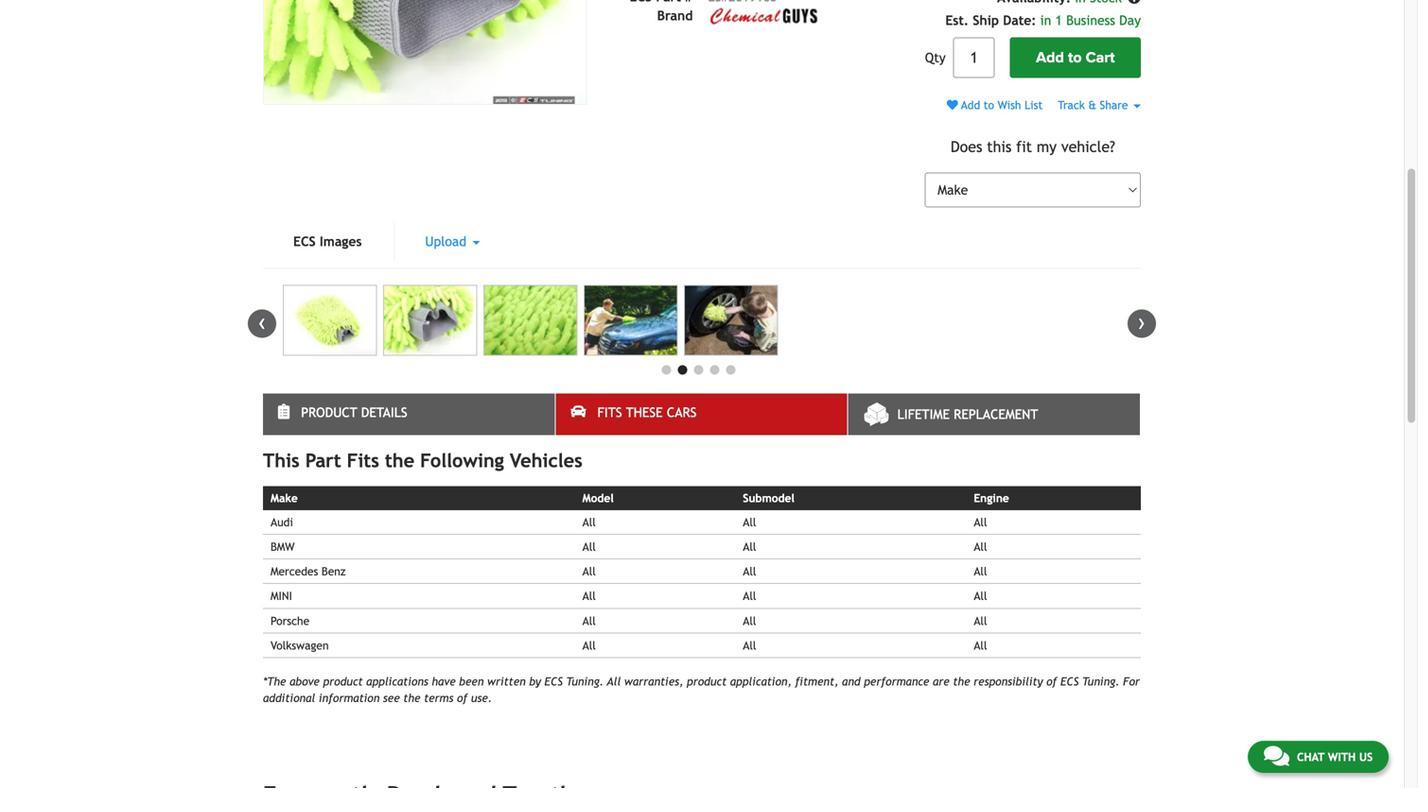 Task type: locate. For each thing, give the bounding box(es) containing it.
track & share button
[[1058, 99, 1141, 112]]

1 horizontal spatial add
[[1036, 49, 1064, 67]]

ecs right responsibility
[[1060, 676, 1079, 689]]

above
[[290, 676, 320, 689]]

the right see at the left bottom
[[403, 692, 420, 705]]

add
[[1036, 49, 1064, 67], [961, 99, 980, 112]]

volkswagen
[[271, 639, 329, 653]]

tuning. right by
[[566, 676, 604, 689]]

0 horizontal spatial fits
[[347, 450, 379, 472]]

use.
[[471, 692, 492, 705]]

0 vertical spatial of
[[1046, 676, 1057, 689]]

‹ link
[[248, 310, 276, 338]]

‹
[[258, 310, 266, 335]]

terms
[[424, 692, 453, 705]]

the
[[385, 450, 414, 472], [953, 676, 970, 689], [403, 692, 420, 705]]

0 horizontal spatial to
[[984, 99, 994, 112]]

of
[[1046, 676, 1057, 689], [457, 692, 468, 705]]

0 horizontal spatial add
[[961, 99, 980, 112]]

add to wish list
[[958, 99, 1043, 112]]

audi
[[271, 516, 293, 529]]

upload
[[425, 234, 470, 249]]

date:
[[1003, 13, 1036, 28]]

and
[[842, 676, 860, 689]]

benz
[[322, 565, 346, 579]]

this
[[263, 450, 300, 472]]

fits right part
[[347, 450, 379, 472]]

None text field
[[953, 38, 995, 78]]

add right the heart image
[[961, 99, 980, 112]]

upload button
[[395, 223, 510, 261]]

product up information
[[323, 676, 363, 689]]

wish
[[998, 99, 1021, 112]]

*the
[[263, 676, 286, 689]]

product
[[323, 676, 363, 689], [687, 676, 727, 689]]

lifetime
[[897, 407, 950, 423]]

0 vertical spatial fits
[[597, 406, 622, 421]]

1 horizontal spatial tuning.
[[1082, 676, 1120, 689]]

ecs right by
[[544, 676, 563, 689]]

mercedes benz
[[271, 565, 346, 579]]

add inside button
[[1036, 49, 1064, 67]]

fits left these
[[597, 406, 622, 421]]

my
[[1037, 138, 1057, 155]]

to left the wish
[[984, 99, 994, 112]]

add for add to wish list
[[961, 99, 980, 112]]

to for cart
[[1068, 49, 1082, 67]]

part
[[305, 450, 341, 472]]

1 vertical spatial to
[[984, 99, 994, 112]]

es#2619165 - mic493 - chenille plush microfiber mitt - this lime green wash mitt measures 7"x9" - chemical guys - audi bmw volkswagen mercedes benz mini porsche image
[[263, 0, 587, 105], [283, 285, 377, 356], [383, 285, 477, 356], [483, 285, 577, 356], [584, 285, 678, 356], [684, 285, 778, 356]]

all inside "*the above product applications have been written by                 ecs tuning. all warranties, product application, fitment,                 and performance are the responsibility of ecs tuning.                 for additional information see the terms of use."
[[607, 676, 621, 689]]

following
[[420, 450, 504, 472]]

1 tuning. from the left
[[566, 676, 604, 689]]

fits these cars
[[597, 406, 697, 421]]

to left cart
[[1068, 49, 1082, 67]]

1 horizontal spatial fits
[[597, 406, 622, 421]]

fit
[[1016, 138, 1032, 155]]

1 vertical spatial fits
[[347, 450, 379, 472]]

ecs left images
[[293, 234, 316, 249]]

1 horizontal spatial product
[[687, 676, 727, 689]]

tuning. left for
[[1082, 676, 1120, 689]]

track
[[1058, 99, 1085, 112]]

1 horizontal spatial to
[[1068, 49, 1082, 67]]

all
[[582, 516, 596, 529], [743, 516, 756, 529], [974, 516, 987, 529], [582, 541, 596, 554], [743, 541, 756, 554], [974, 541, 987, 554], [582, 565, 596, 579], [743, 565, 756, 579], [974, 565, 987, 579], [582, 590, 596, 603], [743, 590, 756, 603], [974, 590, 987, 603], [582, 615, 596, 628], [743, 615, 756, 628], [974, 615, 987, 628], [582, 639, 596, 653], [743, 639, 756, 653], [974, 639, 987, 653], [607, 676, 621, 689]]

chat
[[1297, 751, 1324, 764]]

add to cart
[[1036, 49, 1115, 67]]

add to wish list link
[[947, 99, 1043, 112]]

chemical guys image
[[708, 6, 821, 27]]

brand
[[657, 8, 693, 23]]

1 vertical spatial add
[[961, 99, 980, 112]]

2 tuning. from the left
[[1082, 676, 1120, 689]]

0 horizontal spatial tuning.
[[566, 676, 604, 689]]

the right are
[[953, 676, 970, 689]]

ship
[[973, 13, 999, 28]]

2 product from the left
[[687, 676, 727, 689]]

of right responsibility
[[1046, 676, 1057, 689]]

add for add to cart
[[1036, 49, 1064, 67]]

0 horizontal spatial product
[[323, 676, 363, 689]]

ecs
[[293, 234, 316, 249], [544, 676, 563, 689], [1060, 676, 1079, 689]]

product details link
[[263, 394, 555, 436]]

1 horizontal spatial of
[[1046, 676, 1057, 689]]

0 vertical spatial to
[[1068, 49, 1082, 67]]

add down the in
[[1036, 49, 1064, 67]]

fitment,
[[795, 676, 839, 689]]

to
[[1068, 49, 1082, 67], [984, 99, 994, 112]]

us
[[1359, 751, 1373, 764]]

fits these cars link
[[556, 394, 847, 436]]

fits
[[597, 406, 622, 421], [347, 450, 379, 472]]

the down "product details" link
[[385, 450, 414, 472]]

mercedes
[[271, 565, 318, 579]]

tuning.
[[566, 676, 604, 689], [1082, 676, 1120, 689]]

warranties,
[[624, 676, 683, 689]]

of down been
[[457, 692, 468, 705]]

0 vertical spatial add
[[1036, 49, 1064, 67]]

does this fit my vehicle?
[[951, 138, 1115, 155]]

&
[[1088, 99, 1096, 112]]

does
[[951, 138, 982, 155]]

cars
[[667, 406, 697, 421]]

comments image
[[1264, 745, 1289, 768]]

day
[[1119, 13, 1141, 28]]

› link
[[1128, 310, 1156, 338]]

product right warranties,
[[687, 676, 727, 689]]

vehicle?
[[1061, 138, 1115, 155]]

model
[[582, 492, 614, 505]]

0 horizontal spatial of
[[457, 692, 468, 705]]

2 vertical spatial the
[[403, 692, 420, 705]]

0 vertical spatial the
[[385, 450, 414, 472]]

to inside button
[[1068, 49, 1082, 67]]



Task type: vqa. For each thing, say whether or not it's contained in the screenshot.
sales,
no



Task type: describe. For each thing, give the bounding box(es) containing it.
product details
[[301, 406, 407, 421]]

lifetime replacement link
[[848, 394, 1140, 436]]

chat with us link
[[1248, 742, 1389, 774]]

applications
[[366, 676, 428, 689]]

in
[[1040, 13, 1051, 28]]

1 horizontal spatial ecs
[[544, 676, 563, 689]]

0 horizontal spatial ecs
[[293, 234, 316, 249]]

qty
[[925, 50, 946, 65]]

›
[[1138, 310, 1146, 335]]

for
[[1123, 676, 1140, 689]]

additional
[[263, 692, 315, 705]]

chat with us
[[1297, 751, 1373, 764]]

bmw
[[271, 541, 295, 554]]

information
[[319, 692, 380, 705]]

replacement
[[954, 407, 1038, 423]]

*the above product applications have been written by                 ecs tuning. all warranties, product application, fitment,                 and performance are the responsibility of ecs tuning.                 for additional information see the terms of use.
[[263, 676, 1140, 705]]

images
[[320, 234, 362, 249]]

track & share
[[1058, 99, 1131, 112]]

responsibility
[[974, 676, 1043, 689]]

1 vertical spatial of
[[457, 692, 468, 705]]

1 vertical spatial the
[[953, 676, 970, 689]]

been
[[459, 676, 484, 689]]

vehicles
[[510, 450, 582, 472]]

details
[[361, 406, 407, 421]]

est. ship date: in 1 business day
[[945, 13, 1141, 28]]

share
[[1100, 99, 1128, 112]]

by
[[529, 676, 541, 689]]

performance
[[864, 676, 929, 689]]

see
[[383, 692, 400, 705]]

heart image
[[947, 99, 958, 111]]

fits inside 'link'
[[597, 406, 622, 421]]

1 product from the left
[[323, 676, 363, 689]]

submodel
[[743, 492, 795, 505]]

est.
[[945, 13, 969, 28]]

application,
[[730, 676, 792, 689]]

1
[[1055, 13, 1062, 28]]

business
[[1066, 13, 1115, 28]]

cart
[[1086, 49, 1115, 67]]

add to cart button
[[1010, 38, 1141, 78]]

this
[[987, 138, 1012, 155]]

mini
[[271, 590, 292, 603]]

engine
[[974, 492, 1009, 505]]

question circle image
[[1128, 0, 1141, 4]]

these
[[626, 406, 663, 421]]

product
[[301, 406, 357, 421]]

list
[[1025, 99, 1043, 112]]

are
[[933, 676, 950, 689]]

make
[[271, 492, 298, 505]]

porsche
[[271, 615, 309, 628]]

have
[[432, 676, 456, 689]]

ecs images
[[293, 234, 362, 249]]

this part fits the following vehicles
[[263, 450, 582, 472]]

lifetime replacement
[[897, 407, 1038, 423]]

2 horizontal spatial ecs
[[1060, 676, 1079, 689]]

written
[[487, 676, 526, 689]]

to for wish
[[984, 99, 994, 112]]

ecs images link
[[263, 223, 392, 261]]

with
[[1328, 751, 1356, 764]]



